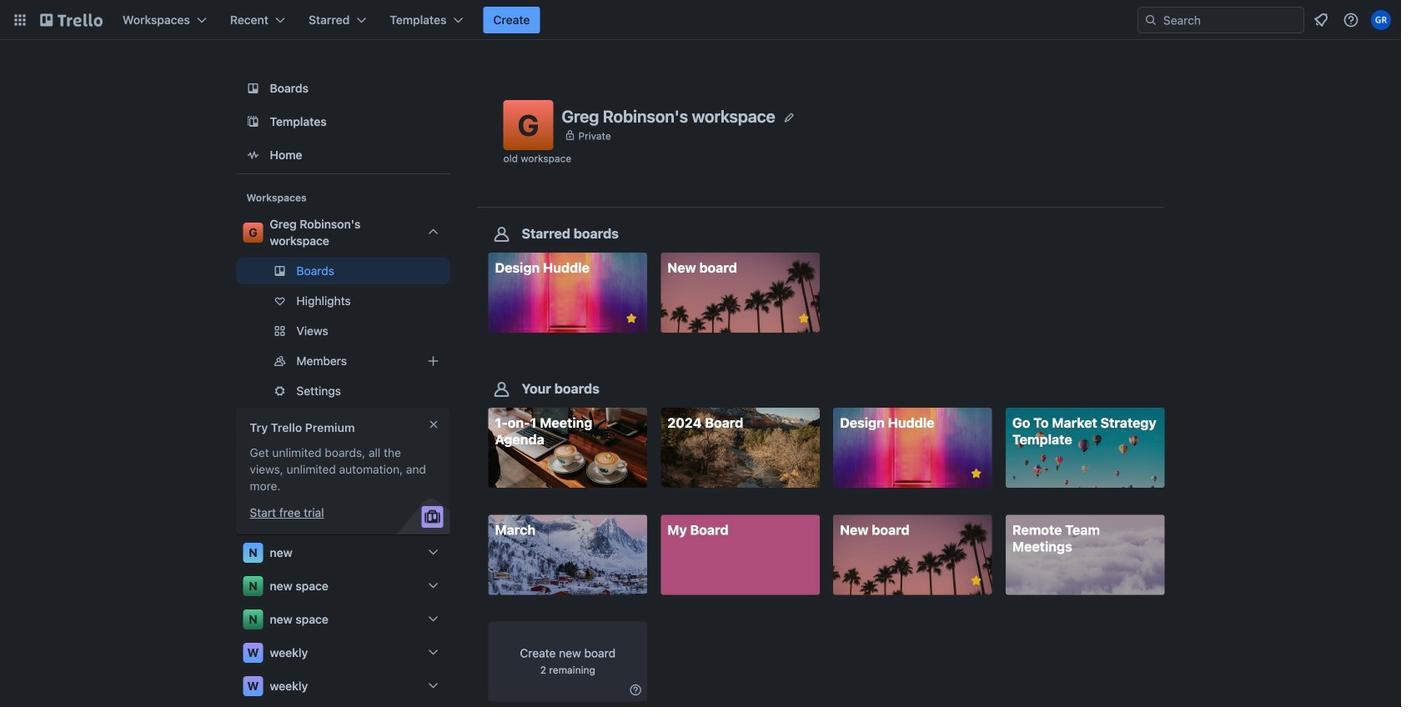 Task type: locate. For each thing, give the bounding box(es) containing it.
add image
[[423, 351, 443, 371]]

open information menu image
[[1343, 12, 1360, 28]]

1 horizontal spatial click to unstar this board. it will be removed from your starred list. image
[[797, 311, 812, 326]]

Search field
[[1158, 8, 1304, 32]]

1 click to unstar this board. it will be removed from your starred list. image from the left
[[624, 311, 639, 326]]

greg robinson (gregrobinson96) image
[[1372, 10, 1392, 30]]

template board image
[[243, 112, 263, 132]]

back to home image
[[40, 7, 103, 33]]

2 click to unstar this board. it will be removed from your starred list. image from the left
[[797, 311, 812, 326]]

click to unstar this board. it will be removed from your starred list. image
[[969, 467, 984, 482]]

click to unstar this board. it will be removed from your starred list. image
[[624, 311, 639, 326], [797, 311, 812, 326]]

sm image
[[627, 682, 644, 699]]

search image
[[1145, 13, 1158, 27]]

0 horizontal spatial click to unstar this board. it will be removed from your starred list. image
[[624, 311, 639, 326]]



Task type: describe. For each thing, give the bounding box(es) containing it.
home image
[[243, 145, 263, 165]]

0 notifications image
[[1312, 10, 1332, 30]]

board image
[[243, 78, 263, 98]]

primary element
[[0, 0, 1402, 40]]



Task type: vqa. For each thing, say whether or not it's contained in the screenshot.
the rightmost Click to unstar this board. It will be removed from your starred list. icon
yes



